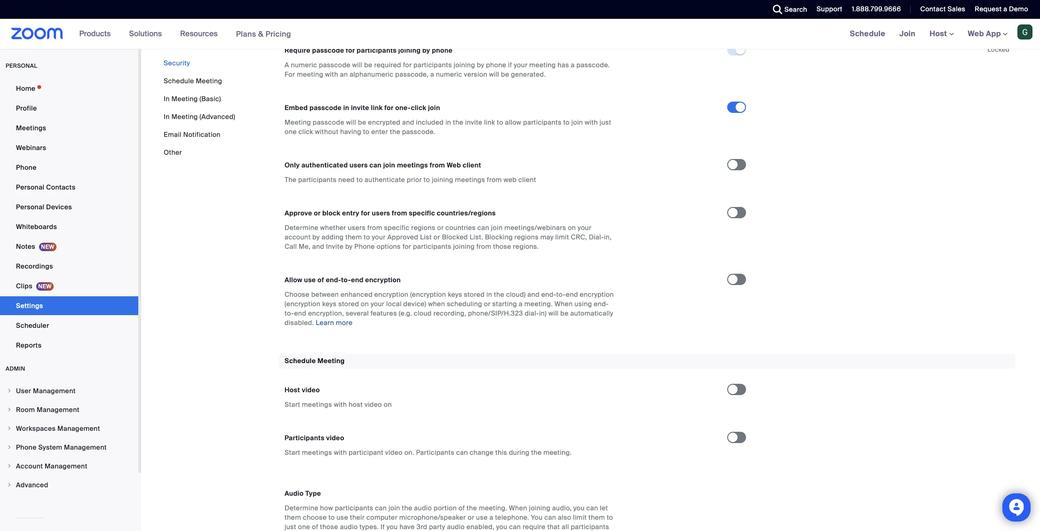 Task type: locate. For each thing, give the bounding box(es) containing it.
phone inside 'phone system management' 'menu item'
[[16, 443, 37, 452]]

2 vertical spatial on
[[384, 400, 392, 409]]

specific up approved
[[384, 224, 410, 232]]

a right has
[[571, 61, 575, 69]]

contact sales link
[[914, 0, 969, 19], [921, 5, 966, 13]]

1 vertical spatial host
[[285, 386, 300, 394]]

0 vertical spatial one
[[285, 128, 297, 136]]

2 vertical spatial end
[[294, 309, 307, 318]]

limit
[[556, 233, 569, 242], [573, 513, 587, 522]]

invite up having on the top of the page
[[351, 104, 370, 112]]

of right portion
[[459, 504, 465, 512]]

account
[[16, 462, 43, 471]]

meeting down schedule meeting link
[[172, 95, 198, 103]]

type
[[305, 489, 321, 498]]

in for one-
[[446, 118, 452, 127]]

use left their at bottom left
[[337, 513, 348, 522]]

schedule meeting element
[[279, 354, 1016, 531]]

regions up list
[[412, 224, 436, 232]]

end- up the automatically on the right bottom of the page
[[594, 300, 609, 308]]

request
[[976, 5, 1002, 13]]

right image inside "user management" menu item
[[7, 388, 12, 394]]

0 vertical spatial regions
[[412, 224, 436, 232]]

users inside determine whether users from specific regions or countries can join meetings/webinars on your account by adding them to your approved list or blocked list. blocking regions may limit crc, dial-in, call me, and invite by phone options for participants joining from those regions.
[[348, 224, 366, 232]]

1 vertical spatial web
[[447, 161, 461, 170]]

4 right image from the top
[[7, 483, 12, 488]]

personal for personal devices
[[16, 203, 44, 211]]

1 horizontal spatial host
[[930, 29, 950, 39]]

personal inside personal devices link
[[16, 203, 44, 211]]

need
[[339, 176, 355, 184]]

in up phone/sip/h.323
[[487, 291, 493, 299]]

phone inside "phone" link
[[16, 163, 37, 172]]

0 horizontal spatial participants
[[285, 434, 325, 442]]

host inside 'schedule meeting' element
[[285, 386, 300, 394]]

right image inside account management menu item
[[7, 464, 12, 469]]

invite
[[326, 243, 344, 251]]

one-
[[396, 104, 411, 112]]

by up version
[[477, 61, 485, 69]]

enhanced
[[341, 291, 373, 299]]

be inside meeting passcode will be encrypted and included in the invite link to allow participants to join with just one click without having to enter the passcode.
[[358, 118, 367, 127]]

in inside meeting passcode will be encrypted and included in the invite link to allow participants to join with just one click without having to enter the passcode.
[[446, 118, 452, 127]]

0 vertical spatial stored
[[464, 291, 485, 299]]

keys
[[448, 291, 463, 299], [322, 300, 337, 308]]

0 horizontal spatial (encryption
[[285, 300, 321, 308]]

personal up whiteboards
[[16, 203, 44, 211]]

passcode:
[[285, 10, 318, 18]]

participants
[[357, 46, 397, 55], [414, 61, 452, 69], [524, 118, 562, 127], [298, 176, 337, 184], [413, 243, 452, 251], [335, 504, 374, 512]]

meetings up the prior
[[397, 161, 428, 170]]

users down entry
[[348, 224, 366, 232]]

meeting up "generated."
[[530, 61, 556, 69]]

in meeting (basic)
[[164, 95, 221, 103]]

1 horizontal spatial when
[[555, 300, 573, 308]]

to- right cloud)
[[557, 291, 566, 299]]

right image left account on the left bottom
[[7, 464, 12, 469]]

2 horizontal spatial and
[[528, 291, 540, 299]]

host
[[349, 400, 363, 409]]

by inside a numeric passcode will be required for participants joining by phone if your meeting has a passcode. for meeting with an alphanumeric passcode, a numeric version will be generated.
[[477, 61, 485, 69]]

audio right party
[[447, 523, 465, 531]]

just
[[600, 118, 612, 127], [285, 523, 297, 531]]

menu bar
[[164, 58, 235, 157]]

without
[[315, 128, 339, 136]]

be inside choose between enhanced encryption (encryption keys stored in the cloud) and end-to-end encryption (encryption keys stored on your local device) when scheduling or starting a meeting. when using end- to-end encryption, several features (e.g. cloud recording, phone/sip/h.323 dial-in) will be automatically disabled.
[[561, 309, 569, 318]]

just inside determine how participants can join the audio portion of the meeting. when joining audio, you can let them choose to use their computer microphone/speaker or use a telephone. you can also limit them to just one of those audio types. if you have 3rd party audio enabled, you can require that all participan
[[285, 523, 297, 531]]

right image for room
[[7, 407, 12, 413]]

personal inside personal contacts link
[[16, 183, 44, 192]]

0 horizontal spatial client
[[463, 161, 482, 170]]

1 horizontal spatial you
[[497, 523, 508, 531]]

2 in from the top
[[164, 113, 170, 121]]

0 vertical spatial to-
[[341, 276, 351, 284]]

right image inside workspaces management menu item
[[7, 426, 12, 432]]

0 horizontal spatial phone
[[432, 46, 453, 55]]

product information navigation
[[72, 19, 298, 49]]

determine inside determine whether users from specific regions or countries can join meetings/webinars on your account by adding them to your approved list or blocked list. blocking regions may limit crc, dial-in, call me, and invite by phone options for participants joining from those regions.
[[285, 224, 319, 232]]

will inside meeting passcode will be encrypted and included in the invite link to allow participants to join with just one click without having to enter the passcode.
[[346, 118, 357, 127]]

schedule meeting up host video
[[285, 357, 345, 365]]

automatically
[[571, 309, 614, 318]]

0 vertical spatial right image
[[7, 388, 12, 394]]

2 right image from the top
[[7, 445, 12, 451]]

1 vertical spatial determine
[[285, 504, 319, 512]]

and inside choose between enhanced encryption (encryption keys stored in the cloud) and end-to-end encryption (encryption keys stored on your local device) when scheduling or starting a meeting. when using end- to-end encryption, several features (e.g. cloud recording, phone/sip/h.323 dial-in) will be automatically disabled.
[[528, 291, 540, 299]]

link inside meeting passcode will be encrypted and included in the invite link to allow participants to join with just one click without having to enter the passcode.
[[484, 118, 495, 127]]

joining
[[399, 46, 421, 55], [454, 61, 476, 69], [432, 176, 454, 184], [454, 243, 475, 251], [529, 504, 551, 512]]

with
[[325, 70, 338, 79], [585, 118, 598, 127], [334, 400, 347, 409], [334, 448, 347, 457]]

in
[[344, 104, 350, 112], [446, 118, 452, 127], [487, 291, 493, 299]]

1.888.799.9666 button up join
[[845, 0, 904, 19]]

end- up 'in)'
[[542, 291, 557, 299]]

passcode,
[[396, 70, 429, 79]]

in meeting (advanced) link
[[164, 113, 235, 121]]

meeting up email notification link
[[172, 113, 198, 121]]

right image left the advanced
[[7, 483, 12, 488]]

(encryption up when
[[410, 291, 446, 299]]

2 right image from the top
[[7, 426, 12, 432]]

0 horizontal spatial those
[[320, 523, 338, 531]]

account management menu item
[[0, 458, 138, 475]]

&
[[258, 29, 264, 39]]

this
[[496, 448, 508, 457]]

schedule down 1.888.799.9666 at right
[[851, 29, 886, 39]]

1 vertical spatial numeric
[[436, 70, 463, 79]]

whiteboards
[[16, 223, 57, 231]]

by up passcode,
[[423, 46, 431, 55]]

1 vertical spatial on
[[361, 300, 369, 308]]

local
[[386, 300, 402, 308]]

banner containing products
[[0, 19, 1041, 49]]

1 right image from the top
[[7, 388, 12, 394]]

on inside choose between enhanced encryption (encryption keys stored in the cloud) and end-to-end encryption (encryption keys stored on your local device) when scheduling or starting a meeting. when using end- to-end encryption, several features (e.g. cloud recording, phone/sip/h.323 dial-in) will be automatically disabled.
[[361, 300, 369, 308]]

audio,
[[553, 504, 572, 512]]

passcode: ****** show
[[285, 10, 356, 19]]

use up enabled,
[[476, 513, 488, 522]]

meeting up (basic)
[[196, 77, 222, 85]]

0 vertical spatial end-
[[326, 276, 341, 284]]

0 vertical spatial link
[[371, 104, 383, 112]]

0 vertical spatial of
[[318, 276, 324, 284]]

in meeting (basic) link
[[164, 95, 221, 103]]

participants up the required
[[357, 46, 397, 55]]

passcode
[[312, 46, 344, 55], [319, 61, 351, 69], [310, 104, 342, 112], [313, 118, 345, 127]]

1 horizontal spatial just
[[600, 118, 612, 127]]

click
[[411, 104, 427, 112], [299, 128, 313, 136]]

or up phone/sip/h.323
[[484, 300, 491, 308]]

1 vertical spatial schedule meeting
[[285, 357, 345, 365]]

that
[[548, 523, 560, 531]]

1.888.799.9666 button up schedule link
[[852, 5, 902, 13]]

0 vertical spatial schedule meeting
[[164, 77, 222, 85]]

in inside choose between enhanced encryption (encryption keys stored in the cloud) and end-to-end encryption (encryption keys stored on your local device) when scheduling or starting a meeting. when using end- to-end encryption, several features (e.g. cloud recording, phone/sip/h.323 dial-in) will be automatically disabled.
[[487, 291, 493, 299]]

1 vertical spatial when
[[509, 504, 528, 512]]

the inside choose between enhanced encryption (encryption keys stored in the cloud) and end-to-end encryption (encryption keys stored on your local device) when scheduling or starting a meeting. when using end- to-end encryption, several features (e.g. cloud recording, phone/sip/h.323 dial-in) will be automatically disabled.
[[494, 291, 505, 299]]

profile
[[16, 104, 37, 113]]

choose
[[303, 513, 327, 522]]

management for user management
[[33, 387, 76, 395]]

right image
[[7, 407, 12, 413], [7, 445, 12, 451], [7, 464, 12, 469], [7, 483, 12, 488]]

participants right allow
[[524, 118, 562, 127]]

0 vertical spatial end
[[351, 276, 364, 284]]

blocking
[[485, 233, 513, 242]]

1 personal from the top
[[16, 183, 44, 192]]

0 vertical spatial keys
[[448, 291, 463, 299]]

1 horizontal spatial end-
[[542, 291, 557, 299]]

start down host video
[[285, 400, 300, 409]]

0 vertical spatial click
[[411, 104, 427, 112]]

2 horizontal spatial audio
[[447, 523, 465, 531]]

limit inside determine whether users from specific regions or countries can join meetings/webinars on your account by adding them to your approved list or blocked list. blocking regions may limit crc, dial-in, call me, and invite by phone options for participants joining from those regions.
[[556, 233, 569, 242]]

end
[[351, 276, 364, 284], [566, 291, 578, 299], [294, 309, 307, 318]]

right image left room
[[7, 407, 12, 413]]

click inside meeting passcode will be encrypted and included in the invite link to allow participants to join with just one click without having to enter the passcode.
[[299, 128, 313, 136]]

determine inside determine how participants can join the audio portion of the meeting. when joining audio, you can let them choose to use their computer microphone/speaker or use a telephone. you can also limit them to just one of those audio types. if you have 3rd party audio enabled, you can require that all participan
[[285, 504, 319, 512]]

determine up account
[[285, 224, 319, 232]]

management up 'phone system management' 'menu item'
[[57, 425, 100, 433]]

support link
[[810, 0, 845, 19], [817, 5, 843, 13]]

participants up their at bottom left
[[335, 504, 374, 512]]

the up enabled,
[[467, 504, 477, 512]]

may
[[541, 233, 554, 242]]

1 vertical spatial to-
[[557, 291, 566, 299]]

and down one-
[[402, 118, 415, 127]]

1 horizontal spatial participants
[[416, 448, 455, 457]]

can up computer
[[375, 504, 387, 512]]

participants video
[[285, 434, 345, 442]]

meeting. inside determine how participants can join the audio portion of the meeting. when joining audio, you can let them choose to use their computer microphone/speaker or use a telephone. you can also limit them to just one of those audio types. if you have 3rd party audio enabled, you can require that all participan
[[479, 504, 508, 512]]

1 determine from the top
[[285, 224, 319, 232]]

authenticate
[[365, 176, 405, 184]]

0 horizontal spatial regions
[[412, 224, 436, 232]]

1 horizontal spatial use
[[337, 513, 348, 522]]

1 horizontal spatial meeting
[[530, 61, 556, 69]]

room management menu item
[[0, 401, 138, 419]]

(encryption down choose
[[285, 300, 321, 308]]

web app
[[969, 29, 1002, 39]]

personal contacts link
[[0, 178, 138, 197]]

limit inside determine how participants can join the audio portion of the meeting. when joining audio, you can let them choose to use their computer microphone/speaker or use a telephone. you can also limit them to just one of those audio types. if you have 3rd party audio enabled, you can require that all participan
[[573, 513, 587, 522]]

enabled,
[[467, 523, 495, 531]]

meeting. up 'in)'
[[525, 300, 553, 308]]

end up enhanced at the bottom of the page
[[351, 276, 364, 284]]

personal devices link
[[0, 198, 138, 217]]

right image left workspaces in the left bottom of the page
[[7, 426, 12, 432]]

your right if
[[514, 61, 528, 69]]

devices
[[46, 203, 72, 211]]

with inside meeting passcode will be encrypted and included in the invite link to allow participants to join with just one click without having to enter the passcode.
[[585, 118, 598, 127]]

3 right image from the top
[[7, 464, 12, 469]]

host
[[930, 29, 950, 39], [285, 386, 300, 394]]

join inside meeting passcode will be encrypted and included in the invite link to allow participants to join with just one click without having to enter the passcode.
[[572, 118, 583, 127]]

in up having on the top of the page
[[344, 104, 350, 112]]

banner
[[0, 19, 1041, 49]]

1 horizontal spatial (encryption
[[410, 291, 446, 299]]

will inside choose between enhanced encryption (encryption keys stored in the cloud) and end-to-end encryption (encryption keys stored on your local device) when scheduling or starting a meeting. when using end- to-end encryption, several features (e.g. cloud recording, phone/sip/h.323 dial-in) will be automatically disabled.
[[549, 309, 559, 318]]

be down embed passcode in invite link for one-click join
[[358, 118, 367, 127]]

passcode inside meeting passcode will be encrypted and included in the invite link to allow participants to join with just one click without having to enter the passcode.
[[313, 118, 345, 127]]

0 vertical spatial when
[[555, 300, 573, 308]]

join
[[900, 29, 916, 39]]

in
[[164, 95, 170, 103], [164, 113, 170, 121]]

email
[[164, 130, 182, 139]]

management up account management menu item
[[64, 443, 107, 452]]

authenticated
[[302, 161, 348, 170]]

system
[[38, 443, 62, 452]]

management inside menu item
[[45, 462, 87, 471]]

host for host video
[[285, 386, 300, 394]]

phone down webinars
[[16, 163, 37, 172]]

zoom logo image
[[11, 28, 63, 40]]

right image
[[7, 388, 12, 394], [7, 426, 12, 432]]

1 horizontal spatial phone
[[486, 61, 507, 69]]

alphanumeric
[[350, 70, 394, 79]]

can
[[370, 161, 382, 170], [478, 224, 490, 232], [457, 448, 468, 457], [375, 504, 387, 512], [587, 504, 599, 512], [545, 513, 557, 522], [510, 523, 521, 531]]

disabled.
[[285, 319, 314, 327]]

1 in from the top
[[164, 95, 170, 103]]

will
[[353, 61, 363, 69], [489, 70, 500, 79], [346, 118, 357, 127], [549, 309, 559, 318]]

2 horizontal spatial on
[[568, 224, 576, 232]]

0 vertical spatial start
[[285, 400, 300, 409]]

a left demo on the top right
[[1004, 5, 1008, 13]]

those down choose
[[320, 523, 338, 531]]

participants
[[285, 434, 325, 442], [416, 448, 455, 457]]

1 vertical spatial stored
[[339, 300, 359, 308]]

schedule inside schedule link
[[851, 29, 886, 39]]

in up email
[[164, 113, 170, 121]]

0 vertical spatial just
[[600, 118, 612, 127]]

personal up personal devices
[[16, 183, 44, 192]]

host for host
[[930, 29, 950, 39]]

of down choose
[[312, 523, 319, 531]]

1 horizontal spatial web
[[969, 29, 985, 39]]

phone system management menu item
[[0, 439, 138, 457]]

when
[[555, 300, 573, 308], [509, 504, 528, 512]]

party
[[429, 523, 446, 531]]

joining up you
[[529, 504, 551, 512]]

passcode for for
[[312, 46, 344, 55]]

0 vertical spatial numeric
[[291, 61, 317, 69]]

1 horizontal spatial them
[[346, 233, 362, 242]]

users right entry
[[372, 209, 390, 218]]

2 determine from the top
[[285, 504, 319, 512]]

show button
[[339, 11, 356, 19]]

right image inside room management "menu item"
[[7, 407, 12, 413]]

during
[[509, 448, 530, 457]]

to-
[[341, 276, 351, 284], [557, 291, 566, 299], [285, 309, 294, 318]]

1 horizontal spatial one
[[298, 523, 310, 531]]

1 vertical spatial limit
[[573, 513, 587, 522]]

learn more link
[[316, 319, 353, 327]]

management down 'phone system management' 'menu item'
[[45, 462, 87, 471]]

2 start from the top
[[285, 448, 300, 457]]

choose
[[285, 291, 310, 299]]

from down list.
[[477, 243, 492, 251]]

1.888.799.9666 button
[[845, 0, 904, 19], [852, 5, 902, 13]]

meetings up countries/regions
[[455, 176, 486, 184]]

1 vertical spatial link
[[484, 118, 495, 127]]

products button
[[79, 19, 115, 49]]

on.
[[405, 448, 415, 457]]

have
[[400, 523, 415, 531]]

list.
[[470, 233, 484, 242]]

limit right "may"
[[556, 233, 569, 242]]

your inside a numeric passcode will be required for participants joining by phone if your meeting has a passcode. for meeting with an alphanumeric passcode, a numeric version will be generated.
[[514, 61, 528, 69]]

dial-
[[525, 309, 540, 318]]

1 vertical spatial in
[[164, 113, 170, 121]]

join
[[428, 104, 440, 112], [572, 118, 583, 127], [384, 161, 396, 170], [491, 224, 503, 232], [389, 504, 400, 512]]

link
[[371, 104, 383, 112], [484, 118, 495, 127]]

on up crc,
[[568, 224, 576, 232]]

determine whether users from specific regions or countries can join meetings/webinars on your account by adding them to your approved list or blocked list. blocking regions may limit crc, dial-in, call me, and invite by phone options for participants joining from those regions.
[[285, 224, 612, 251]]

advanced menu item
[[0, 476, 138, 494]]

participants inside a numeric passcode will be required for participants joining by phone if your meeting has a passcode. for meeting with an alphanumeric passcode, a numeric version will be generated.
[[414, 61, 452, 69]]

invite inside meeting passcode will be encrypted and included in the invite link to allow participants to join with just one click without having to enter the passcode.
[[465, 118, 483, 127]]

management up 'room management'
[[33, 387, 76, 395]]

0 horizontal spatial to-
[[285, 309, 294, 318]]

one inside meeting passcode will be encrypted and included in the invite link to allow participants to join with just one click without having to enter the passcode.
[[285, 128, 297, 136]]

options
[[377, 243, 401, 251]]

passcode. down included
[[402, 128, 436, 136]]

joining inside a numeric passcode will be required for participants joining by phone if your meeting has a passcode. for meeting with an alphanumeric passcode, a numeric version will be generated.
[[454, 61, 476, 69]]

joining down blocked
[[454, 243, 475, 251]]

meeting down embed
[[285, 118, 311, 127]]

the up starting
[[494, 291, 505, 299]]

web app button
[[969, 29, 1008, 39]]

1 vertical spatial passcode.
[[402, 128, 436, 136]]

phone left if
[[486, 61, 507, 69]]

click up included
[[411, 104, 427, 112]]

0 horizontal spatial limit
[[556, 233, 569, 242]]

on inside determine whether users from specific regions or countries can join meetings/webinars on your account by adding them to your approved list or blocked list. blocking regions may limit crc, dial-in, call me, and invite by phone options for participants joining from those regions.
[[568, 224, 576, 232]]

management inside "menu item"
[[37, 406, 79, 414]]

0 vertical spatial in
[[164, 95, 170, 103]]

1 horizontal spatial limit
[[573, 513, 587, 522]]

meeting down learn more link
[[318, 357, 345, 365]]

your up crc,
[[578, 224, 592, 232]]

0 horizontal spatial audio
[[340, 523, 358, 531]]

1 horizontal spatial regions
[[515, 233, 539, 242]]

1 vertical spatial keys
[[322, 300, 337, 308]]

1 right image from the top
[[7, 407, 12, 413]]

1 horizontal spatial and
[[402, 118, 415, 127]]

host inside meetings navigation
[[930, 29, 950, 39]]

end up 'using'
[[566, 291, 578, 299]]

video left "on."
[[385, 448, 403, 457]]

1 horizontal spatial passcode.
[[577, 61, 610, 69]]

1 vertical spatial in
[[446, 118, 452, 127]]

participants inside determine how participants can join the audio portion of the meeting. when joining audio, you can let them choose to use their computer microphone/speaker or use a telephone. you can also limit them to just one of those audio types. if you have 3rd party audio enabled, you can require that all participan
[[335, 504, 374, 512]]

0 horizontal spatial link
[[371, 104, 383, 112]]

learn more
[[316, 319, 353, 327]]

2 horizontal spatial in
[[487, 291, 493, 299]]

1 vertical spatial start
[[285, 448, 300, 457]]

participants inside determine whether users from specific regions or countries can join meetings/webinars on your account by adding them to your approved list or blocked list. blocking regions may limit crc, dial-in, call me, and invite by phone options for participants joining from those regions.
[[413, 243, 452, 251]]

client right web
[[519, 176, 537, 184]]

1 vertical spatial and
[[312, 243, 325, 251]]

determine for audio
[[285, 504, 319, 512]]

audio
[[414, 504, 432, 512], [340, 523, 358, 531], [447, 523, 465, 531]]

joining right the prior
[[432, 176, 454, 184]]

1 horizontal spatial link
[[484, 118, 495, 127]]

3rd
[[417, 523, 428, 531]]

microphone/speaker
[[400, 513, 466, 522]]

right image inside 'phone system management' 'menu item'
[[7, 445, 12, 451]]

0 horizontal spatial on
[[361, 300, 369, 308]]

2 personal from the top
[[16, 203, 44, 211]]

right image for workspaces management
[[7, 426, 12, 432]]

those inside determine how participants can join the audio portion of the meeting. when joining audio, you can let them choose to use their computer microphone/speaker or use a telephone. you can also limit them to just one of those audio types. if you have 3rd party audio enabled, you can require that all participan
[[320, 523, 338, 531]]

one inside determine how participants can join the audio portion of the meeting. when joining audio, you can let them choose to use their computer microphone/speaker or use a telephone. you can also limit them to just one of those audio types. if you have 3rd party audio enabled, you can require that all participan
[[298, 523, 310, 531]]

pricing
[[266, 29, 291, 39]]

meetings
[[397, 161, 428, 170], [455, 176, 486, 184], [302, 400, 332, 409], [302, 448, 332, 457]]

0 vertical spatial limit
[[556, 233, 569, 242]]

or inside determine how participants can join the audio portion of the meeting. when joining audio, you can let them choose to use their computer microphone/speaker or use a telephone. you can also limit them to just one of those audio types. if you have 3rd party audio enabled, you can require that all participan
[[468, 513, 475, 522]]

2 vertical spatial meeting.
[[479, 504, 508, 512]]

use
[[304, 276, 316, 284], [337, 513, 348, 522], [476, 513, 488, 522]]

in right included
[[446, 118, 452, 127]]

when inside choose between enhanced encryption (encryption keys stored in the cloud) and end-to-end encryption (encryption keys stored on your local device) when scheduling or starting a meeting. when using end- to-end encryption, several features (e.g. cloud recording, phone/sip/h.323 dial-in) will be automatically disabled.
[[555, 300, 573, 308]]

you
[[531, 513, 543, 522]]

0 horizontal spatial invite
[[351, 104, 370, 112]]

web down meeting passcode will be encrypted and included in the invite link to allow participants to join with just one click without having to enter the passcode.
[[447, 161, 461, 170]]

2 horizontal spatial end
[[566, 291, 578, 299]]

user management menu item
[[0, 382, 138, 400]]

(encryption
[[410, 291, 446, 299], [285, 300, 321, 308]]

0 horizontal spatial meeting
[[297, 70, 324, 79]]

solutions
[[129, 29, 162, 39]]

numeric down require
[[291, 61, 317, 69]]

1 vertical spatial specific
[[384, 224, 410, 232]]

1 horizontal spatial those
[[493, 243, 512, 251]]

with inside a numeric passcode will be required for participants joining by phone if your meeting has a passcode. for meeting with an alphanumeric passcode, a numeric version will be generated.
[[325, 70, 338, 79]]

phone inside determine whether users from specific regions or countries can join meetings/webinars on your account by adding them to your approved list or blocked list. blocking regions may limit crc, dial-in, call me, and invite by phone options for participants joining from those regions.
[[355, 243, 375, 251]]

determine down audio type at the left of the page
[[285, 504, 319, 512]]

1 vertical spatial meeting
[[297, 70, 324, 79]]

users for can
[[350, 161, 368, 170]]

passcode for will
[[313, 118, 345, 127]]

1 start from the top
[[285, 400, 300, 409]]

phone left options
[[355, 243, 375, 251]]

stored up scheduling
[[464, 291, 485, 299]]

0 vertical spatial those
[[493, 243, 512, 251]]

1 vertical spatial just
[[285, 523, 297, 531]]

adding
[[322, 233, 344, 242]]

management for workspaces management
[[57, 425, 100, 433]]

start for start meetings with participant video on. participants can change this during the meeting.
[[285, 448, 300, 457]]

1 vertical spatial invite
[[465, 118, 483, 127]]

schedule inside 'schedule meeting' element
[[285, 357, 316, 365]]

0 vertical spatial and
[[402, 118, 415, 127]]

1 horizontal spatial on
[[384, 400, 392, 409]]

management for room management
[[37, 406, 79, 414]]

personal devices
[[16, 203, 72, 211]]

a inside determine how participants can join the audio portion of the meeting. when joining audio, you can let them choose to use their computer microphone/speaker or use a telephone. you can also limit them to just one of those audio types. if you have 3rd party audio enabled, you can require that all participan
[[490, 513, 494, 522]]

2 horizontal spatial you
[[574, 504, 585, 512]]

one down embed
[[285, 128, 297, 136]]

0 vertical spatial phone
[[16, 163, 37, 172]]

passcode. right has
[[577, 61, 610, 69]]

end up disabled.
[[294, 309, 307, 318]]

stored down enhanced at the bottom of the page
[[339, 300, 359, 308]]



Task type: describe. For each thing, give the bounding box(es) containing it.
the
[[285, 176, 297, 184]]

email notification link
[[164, 130, 221, 139]]

0 vertical spatial phone
[[432, 46, 453, 55]]

a numeric passcode will be required for participants joining by phone if your meeting has a passcode. for meeting with an alphanumeric passcode, a numeric version will be generated.
[[285, 61, 610, 79]]

room
[[16, 406, 35, 414]]

from up approved
[[392, 209, 408, 218]]

cloud
[[414, 309, 432, 318]]

meetings
[[16, 124, 46, 132]]

if
[[381, 523, 385, 531]]

workspaces management menu item
[[0, 420, 138, 438]]

2 vertical spatial of
[[312, 523, 319, 531]]

email notification
[[164, 130, 221, 139]]

when inside determine how participants can join the audio portion of the meeting. when joining audio, you can let them choose to use their computer microphone/speaker or use a telephone. you can also limit them to just one of those audio types. if you have 3rd party audio enabled, you can require that all participan
[[509, 504, 528, 512]]

1 horizontal spatial schedule meeting
[[285, 357, 345, 365]]

be down if
[[501, 70, 510, 79]]

can down telephone.
[[510, 523, 521, 531]]

those inside determine whether users from specific regions or countries can join meetings/webinars on your account by adding them to your approved list or blocked list. blocking regions may limit crc, dial-in, call me, and invite by phone options for participants joining from those regions.
[[493, 243, 512, 251]]

schedule meeting link
[[164, 77, 222, 85]]

call
[[285, 243, 297, 251]]

participants inside meeting passcode will be encrypted and included in the invite link to allow participants to join with just one click without having to enter the passcode.
[[524, 118, 562, 127]]

audio
[[285, 489, 304, 498]]

phone/sip/h.323
[[468, 309, 523, 318]]

and inside meeting passcode will be encrypted and included in the invite link to allow participants to join with just one click without having to enter the passcode.
[[402, 118, 415, 127]]

products
[[79, 29, 111, 39]]

other
[[164, 148, 182, 157]]

1 vertical spatial end
[[566, 291, 578, 299]]

start for start meetings with host video on
[[285, 400, 300, 409]]

resources
[[180, 29, 218, 39]]

blocked
[[442, 233, 468, 242]]

meeting. inside choose between enhanced encryption (encryption keys stored in the cloud) and end-to-end encryption (encryption keys stored on your local device) when scheduling or starting a meeting. when using end- to-end encryption, several features (e.g. cloud recording, phone/sip/h.323 dial-in) will be automatically disabled.
[[525, 300, 553, 308]]

video right the "host"
[[365, 400, 382, 409]]

generated.
[[511, 70, 546, 79]]

or up blocked
[[437, 224, 444, 232]]

a
[[285, 61, 289, 69]]

users for from
[[348, 224, 366, 232]]

phone for phone
[[16, 163, 37, 172]]

the right during
[[532, 448, 542, 457]]

recordings link
[[0, 257, 138, 276]]

can up authenticate
[[370, 161, 382, 170]]

0 horizontal spatial use
[[304, 276, 316, 284]]

0 horizontal spatial schedule meeting
[[164, 77, 222, 85]]

the participants need to authenticate prior to joining meetings from web client
[[285, 176, 537, 184]]

choose between enhanced encryption (encryption keys stored in the cloud) and end-to-end encryption (encryption keys stored on your local device) when scheduling or starting a meeting. when using end- to-end encryption, several features (e.g. cloud recording, phone/sip/h.323 dial-in) will be automatically disabled.
[[285, 291, 614, 327]]

search
[[785, 5, 808, 14]]

learn
[[316, 319, 334, 327]]

1 vertical spatial regions
[[515, 233, 539, 242]]

0 horizontal spatial web
[[447, 161, 461, 170]]

for inside determine whether users from specific regions or countries can join meetings/webinars on your account by adding them to your approved list or blocked list. blocking regions may limit crc, dial-in, call me, and invite by phone options for participants joining from those regions.
[[403, 243, 412, 251]]

in for in meeting (advanced)
[[164, 113, 170, 121]]

require
[[285, 46, 311, 55]]

personal for personal contacts
[[16, 183, 44, 192]]

by left adding
[[313, 233, 320, 242]]

the down encrypted
[[390, 128, 401, 136]]

2 horizontal spatial them
[[589, 513, 606, 522]]

2 horizontal spatial end-
[[594, 300, 609, 308]]

start meetings with host video on
[[285, 400, 392, 409]]

0 vertical spatial meeting
[[530, 61, 556, 69]]

home
[[16, 84, 35, 93]]

0 horizontal spatial them
[[285, 513, 301, 522]]

types.
[[360, 523, 379, 531]]

0 vertical spatial client
[[463, 161, 482, 170]]

joining up passcode,
[[399, 46, 421, 55]]

the right included
[[453, 118, 464, 127]]

video down start meetings with host video on
[[326, 434, 345, 442]]

meeting for schedule meeting link
[[196, 77, 222, 85]]

phone for phone system management
[[16, 443, 37, 452]]

the up "have" at left
[[402, 504, 413, 512]]

meetings down host video
[[302, 400, 332, 409]]

workspaces management
[[16, 425, 100, 433]]

them inside determine whether users from specific regions or countries can join meetings/webinars on your account by adding them to your approved list or blocked list. blocking regions may limit crc, dial-in, call me, and invite by phone options for participants joining from those regions.
[[346, 233, 362, 242]]

support
[[817, 5, 843, 13]]

whether
[[320, 224, 346, 232]]

1 horizontal spatial click
[[411, 104, 427, 112]]

can left let
[[587, 504, 599, 512]]

in,
[[605, 233, 612, 242]]

for left one-
[[385, 104, 394, 112]]

dial-
[[589, 233, 605, 242]]

show
[[339, 11, 356, 19]]

only
[[285, 161, 300, 170]]

your up options
[[372, 233, 386, 242]]

to inside determine whether users from specific regions or countries can join meetings/webinars on your account by adding them to your approved list or blocked list. blocking regions may limit crc, dial-in, call me, and invite by phone options for participants joining from those regions.
[[364, 233, 370, 242]]

be up alphanumeric
[[364, 61, 373, 69]]

starting
[[493, 300, 517, 308]]

can inside determine whether users from specific regions or countries can join meetings/webinars on your account by adding them to your approved list or blocked list. blocking regions may limit crc, dial-in, call me, and invite by phone options for participants joining from those regions.
[[478, 224, 490, 232]]

joining inside determine how participants can join the audio portion of the meeting. when joining audio, you can let them choose to use their computer microphone/speaker or use a telephone. you can also limit them to just one of those audio types. if you have 3rd party audio enabled, you can require that all participan
[[529, 504, 551, 512]]

or right list
[[434, 233, 440, 242]]

from up the participants need to authenticate prior to joining meetings from web client
[[430, 161, 445, 170]]

1 horizontal spatial stored
[[464, 291, 485, 299]]

2 horizontal spatial use
[[476, 513, 488, 522]]

1 vertical spatial meeting.
[[544, 448, 572, 457]]

a right passcode,
[[431, 70, 435, 79]]

or left block
[[314, 209, 321, 218]]

crc,
[[571, 233, 587, 242]]

host button
[[930, 29, 954, 39]]

home link
[[0, 79, 138, 98]]

1 vertical spatial (encryption
[[285, 300, 321, 308]]

0 vertical spatial invite
[[351, 104, 370, 112]]

0 vertical spatial participants
[[285, 434, 325, 442]]

countries
[[446, 224, 476, 232]]

phone link
[[0, 158, 138, 177]]

1 horizontal spatial keys
[[448, 291, 463, 299]]

right image for user management
[[7, 388, 12, 394]]

clips link
[[0, 277, 138, 296]]

security link
[[164, 59, 190, 67]]

a inside choose between enhanced encryption (encryption keys stored in the cloud) and end-to-end encryption (encryption keys stored on your local device) when scheduling or starting a meeting. when using end- to-end encryption, several features (e.g. cloud recording, phone/sip/h.323 dial-in) will be automatically disabled.
[[519, 300, 523, 308]]

management inside 'menu item'
[[64, 443, 107, 452]]

request a demo
[[976, 5, 1029, 13]]

determine for approve
[[285, 224, 319, 232]]

from down approve or block entry for users from specific countries/regions at the left
[[368, 224, 383, 232]]

1 vertical spatial of
[[459, 504, 465, 512]]

participant
[[349, 448, 384, 457]]

1 vertical spatial participants
[[416, 448, 455, 457]]

for right entry
[[361, 209, 371, 218]]

personal menu menu
[[0, 79, 138, 356]]

device)
[[404, 300, 427, 308]]

personal
[[6, 62, 37, 70]]

by right the invite
[[346, 243, 353, 251]]

0 horizontal spatial stored
[[339, 300, 359, 308]]

passcode. inside meeting passcode will be encrypted and included in the invite link to allow participants to join with just one click without having to enter the passcode.
[[402, 128, 436, 136]]

passcode inside a numeric passcode will be required for participants joining by phone if your meeting has a passcode. for meeting with an alphanumeric passcode, a numeric version will be generated.
[[319, 61, 351, 69]]

countries/regions
[[437, 209, 496, 218]]

let
[[600, 504, 608, 512]]

when
[[428, 300, 445, 308]]

0 horizontal spatial end-
[[326, 276, 341, 284]]

notes link
[[0, 237, 138, 256]]

1 vertical spatial schedule
[[164, 77, 194, 85]]

menu bar containing security
[[164, 58, 235, 157]]

scheduler link
[[0, 316, 138, 335]]

0 vertical spatial (encryption
[[410, 291, 446, 299]]

require passcode for participants joining by phone
[[285, 46, 453, 55]]

1 horizontal spatial audio
[[414, 504, 432, 512]]

account management
[[16, 462, 87, 471]]

demo
[[1010, 5, 1029, 13]]

right image for account
[[7, 464, 12, 469]]

all
[[562, 523, 569, 531]]

contact
[[921, 5, 947, 13]]

1 vertical spatial end-
[[542, 291, 557, 299]]

notes
[[16, 242, 35, 251]]

in for in meeting (basic)
[[164, 95, 170, 103]]

only authenticated users can join meetings from web client
[[285, 161, 482, 170]]

join inside determine whether users from specific regions or countries can join meetings/webinars on your account by adding them to your approved list or blocked list. blocking regions may limit crc, dial-in, call me, and invite by phone options for participants joining from those regions.
[[491, 224, 503, 232]]

1 vertical spatial users
[[372, 209, 390, 218]]

your inside choose between enhanced encryption (encryption keys stored in the cloud) and end-to-end encryption (encryption keys stored on your local device) when scheduling or starting a meeting. when using end- to-end encryption, several features (e.g. cloud recording, phone/sip/h.323 dial-in) will be automatically disabled.
[[371, 300, 385, 308]]

can left change on the left of page
[[457, 448, 468, 457]]

0 vertical spatial in
[[344, 104, 350, 112]]

host video
[[285, 386, 320, 394]]

join inside determine how participants can join the audio portion of the meeting. when joining audio, you can let them choose to use their computer microphone/speaker or use a telephone. you can also limit them to just one of those audio types. if you have 3rd party audio enabled, you can require that all participan
[[389, 504, 400, 512]]

0 horizontal spatial numeric
[[291, 61, 317, 69]]

prior
[[407, 176, 422, 184]]

regions.
[[513, 243, 539, 251]]

admin
[[6, 365, 25, 373]]

1 horizontal spatial client
[[519, 176, 537, 184]]

meetings navigation
[[843, 19, 1041, 49]]

on inside 'schedule meeting' element
[[384, 400, 392, 409]]

passcode. inside a numeric passcode will be required for participants joining by phone if your meeting has a passcode. for meeting with an alphanumeric passcode, a numeric version will be generated.
[[577, 61, 610, 69]]

web inside meetings navigation
[[969, 29, 985, 39]]

phone system management
[[16, 443, 107, 452]]

right image inside advanced menu item
[[7, 483, 12, 488]]

meeting for in meeting (basic) link
[[172, 95, 198, 103]]

will up alphanumeric
[[353, 61, 363, 69]]

video up start meetings with host video on
[[302, 386, 320, 394]]

meetings/webinars
[[505, 224, 567, 232]]

for inside a numeric passcode will be required for participants joining by phone if your meeting has a passcode. for meeting with an alphanumeric passcode, a numeric version will be generated.
[[403, 61, 412, 69]]

for up an
[[346, 46, 355, 55]]

embed passcode in invite link for one-click join
[[285, 104, 440, 112]]

has
[[558, 61, 570, 69]]

1 horizontal spatial end
[[351, 276, 364, 284]]

meetings down participants video
[[302, 448, 332, 457]]

will right version
[[489, 70, 500, 79]]

1 horizontal spatial numeric
[[436, 70, 463, 79]]

allow
[[505, 118, 522, 127]]

from left web
[[487, 176, 502, 184]]

2 vertical spatial to-
[[285, 309, 294, 318]]

advanced
[[16, 481, 48, 490]]

and inside determine whether users from specific regions or countries can join meetings/webinars on your account by adding them to your approved list or blocked list. blocking regions may limit crc, dial-in, call me, and invite by phone options for participants joining from those regions.
[[312, 243, 325, 251]]

in for encryption
[[487, 291, 493, 299]]

entry
[[342, 209, 360, 218]]

profile picture image
[[1018, 24, 1033, 40]]

meeting for the in meeting (advanced) link in the top left of the page
[[172, 113, 198, 121]]

approved
[[388, 233, 419, 242]]

or inside choose between enhanced encryption (encryption keys stored in the cloud) and end-to-end encryption (encryption keys stored on your local device) when scheduling or starting a meeting. when using end- to-end encryption, several features (e.g. cloud recording, phone/sip/h.323 dial-in) will be automatically disabled.
[[484, 300, 491, 308]]

specific inside determine whether users from specific regions or countries can join meetings/webinars on your account by adding them to your approved list or blocked list. blocking regions may limit crc, dial-in, call me, and invite by phone options for participants joining from those regions.
[[384, 224, 410, 232]]

if
[[508, 61, 512, 69]]

recording,
[[434, 309, 467, 318]]

passcode for in
[[310, 104, 342, 112]]

embed
[[285, 104, 308, 112]]

participants down authenticated at the left top
[[298, 176, 337, 184]]

management for account management
[[45, 462, 87, 471]]

admin menu menu
[[0, 382, 138, 495]]

meeting inside meeting passcode will be encrypted and included in the invite link to allow participants to join with just one click without having to enter the passcode.
[[285, 118, 311, 127]]

phone inside a numeric passcode will be required for participants joining by phone if your meeting has a passcode. for meeting with an alphanumeric passcode, a numeric version will be generated.
[[486, 61, 507, 69]]

whiteboards link
[[0, 217, 138, 236]]

how
[[320, 504, 333, 512]]

start meetings with participant video on. participants can change this during the meeting.
[[285, 448, 572, 457]]

sales
[[948, 5, 966, 13]]

joining inside determine whether users from specific regions or countries can join meetings/webinars on your account by adding them to your approved list or blocked list. blocking regions may limit crc, dial-in, call me, and invite by phone options for participants joining from those regions.
[[454, 243, 475, 251]]

can up that
[[545, 513, 557, 522]]

user
[[16, 387, 31, 395]]

0 horizontal spatial you
[[387, 523, 398, 531]]

just inside meeting passcode will be encrypted and included in the invite link to allow participants to join with just one click without having to enter the passcode.
[[600, 118, 612, 127]]

right image for phone
[[7, 445, 12, 451]]

0 vertical spatial specific
[[409, 209, 435, 218]]



Task type: vqa. For each thing, say whether or not it's contained in the screenshot.
the bottommost Determine
yes



